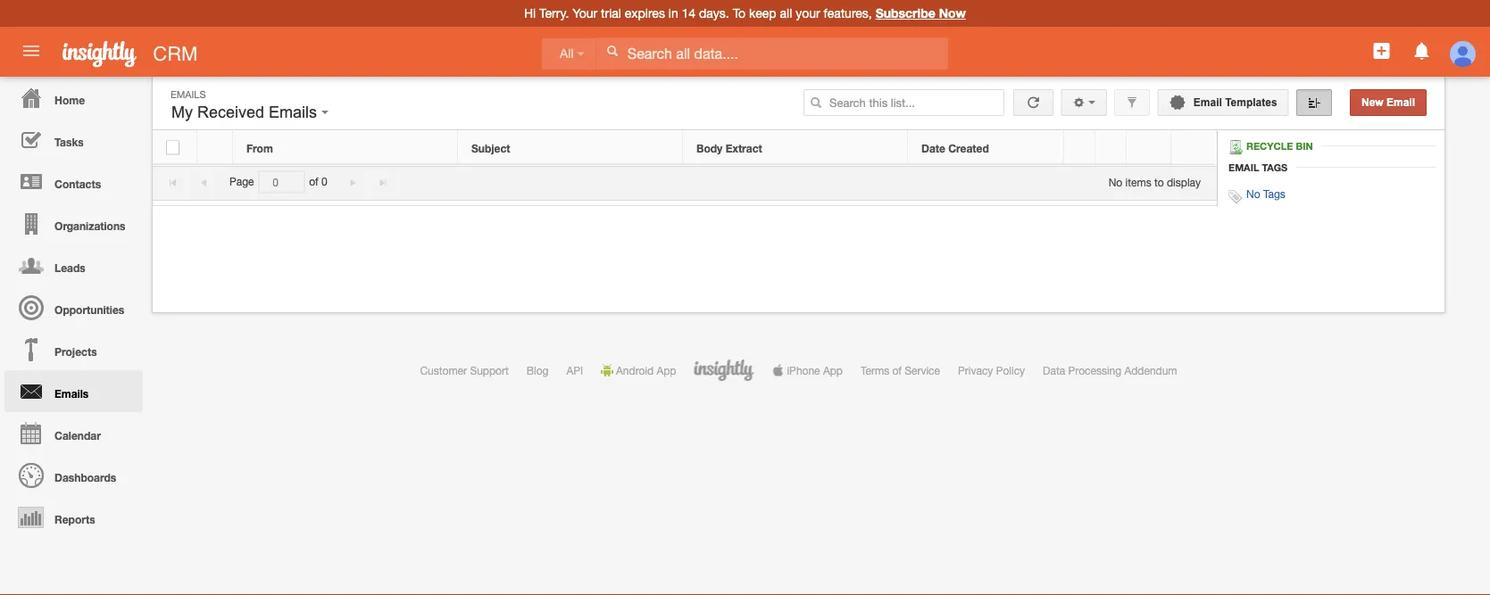 Task type: locate. For each thing, give the bounding box(es) containing it.
1 horizontal spatial of
[[892, 364, 902, 377]]

email left tags
[[1229, 162, 1259, 173]]

my received emails
[[171, 103, 321, 121]]

0 vertical spatial of
[[309, 176, 318, 188]]

cog image
[[1073, 96, 1085, 109]]

features,
[[824, 6, 872, 21]]

organizations link
[[4, 203, 143, 245]]

blog link
[[527, 364, 549, 377]]

opportunities
[[55, 304, 124, 316]]

no tags
[[1246, 187, 1285, 200]]

no
[[1109, 176, 1122, 188], [1246, 187, 1260, 200]]

my received emails button
[[167, 99, 333, 126]]

1 horizontal spatial app
[[823, 364, 843, 377]]

email for templates
[[1194, 96, 1222, 108]]

no left items at the right
[[1109, 176, 1122, 188]]

emails up from
[[269, 103, 317, 121]]

app right android
[[657, 364, 676, 377]]

1 vertical spatial emails
[[269, 103, 317, 121]]

0
[[321, 176, 327, 188]]

no left tags
[[1246, 187, 1260, 200]]

1 horizontal spatial emails
[[171, 88, 206, 100]]

emails up calendar link
[[55, 387, 89, 400]]

emails inside navigation
[[55, 387, 89, 400]]

terry.
[[539, 6, 569, 21]]

2 app from the left
[[823, 364, 843, 377]]

email right new
[[1387, 96, 1415, 108]]

0 vertical spatial emails
[[171, 88, 206, 100]]

items
[[1125, 176, 1151, 188]]

leads
[[55, 262, 85, 274]]

navigation
[[0, 77, 143, 538]]

all
[[560, 47, 574, 61]]

api
[[566, 364, 583, 377]]

show sidebar image
[[1308, 96, 1320, 109]]

1 app from the left
[[657, 364, 676, 377]]

privacy
[[958, 364, 993, 377]]

api link
[[566, 364, 583, 377]]

1 horizontal spatial no
[[1246, 187, 1260, 200]]

extract
[[726, 142, 762, 154]]

trial
[[601, 6, 621, 21]]

row containing from
[[153, 131, 1216, 165]]

0 horizontal spatial no
[[1109, 176, 1122, 188]]

email for tags
[[1229, 162, 1259, 173]]

terms of service link
[[861, 364, 940, 377]]

your
[[796, 6, 820, 21]]

2 vertical spatial emails
[[55, 387, 89, 400]]

expires
[[625, 6, 665, 21]]

app right iphone
[[823, 364, 843, 377]]

home
[[55, 94, 85, 106]]

your
[[572, 6, 597, 21]]

dashboards link
[[4, 454, 143, 496]]

addendum
[[1124, 364, 1177, 377]]

0 horizontal spatial email
[[1194, 96, 1222, 108]]

0 horizontal spatial app
[[657, 364, 676, 377]]

page
[[229, 176, 254, 188]]

Search all data.... text field
[[596, 37, 948, 70]]

emails
[[171, 88, 206, 100], [269, 103, 317, 121], [55, 387, 89, 400]]

body
[[696, 142, 723, 154]]

0 horizontal spatial emails
[[55, 387, 89, 400]]

of right terms
[[892, 364, 902, 377]]

email
[[1194, 96, 1222, 108], [1387, 96, 1415, 108], [1229, 162, 1259, 173]]

keep
[[749, 6, 776, 21]]

service
[[905, 364, 940, 377]]

of 0
[[309, 176, 327, 188]]

android app link
[[601, 364, 676, 377]]

crm
[[153, 42, 198, 65]]

2 horizontal spatial emails
[[269, 103, 317, 121]]

emails up my
[[171, 88, 206, 100]]

data processing addendum link
[[1043, 364, 1177, 377]]

tasks link
[[4, 119, 143, 161]]

row
[[153, 131, 1216, 165]]

no for no items to display
[[1109, 176, 1122, 188]]

iphone app
[[787, 364, 843, 377]]

recycle bin link
[[1229, 140, 1322, 154]]

recycle bin
[[1246, 140, 1313, 152]]

email left templates
[[1194, 96, 1222, 108]]

subscribe now link
[[876, 6, 966, 21]]

email inside "link"
[[1194, 96, 1222, 108]]

terms
[[861, 364, 889, 377]]

of left 0
[[309, 176, 318, 188]]

1 horizontal spatial email
[[1229, 162, 1259, 173]]

now
[[939, 6, 966, 21]]

opportunities link
[[4, 287, 143, 329]]

new
[[1362, 96, 1384, 108]]

1 vertical spatial of
[[892, 364, 902, 377]]

calendar link
[[4, 412, 143, 454]]

None checkbox
[[166, 141, 179, 155]]

of
[[309, 176, 318, 188], [892, 364, 902, 377]]

projects
[[55, 346, 97, 358]]

app for android app
[[657, 364, 676, 377]]

2 horizontal spatial email
[[1387, 96, 1415, 108]]

date
[[921, 142, 945, 154]]

reports link
[[4, 496, 143, 538]]

organizations
[[55, 220, 125, 232]]

emails link
[[4, 371, 143, 412]]



Task type: describe. For each thing, give the bounding box(es) containing it.
contacts
[[55, 178, 101, 190]]

reports
[[55, 513, 95, 526]]

data processing addendum
[[1043, 364, 1177, 377]]

bin
[[1296, 140, 1313, 152]]

in
[[669, 6, 678, 21]]

tags
[[1262, 162, 1288, 173]]

iphone app link
[[772, 364, 843, 377]]

emails inside button
[[269, 103, 317, 121]]

all link
[[542, 38, 596, 70]]

white image
[[606, 45, 619, 57]]

no items to display
[[1109, 176, 1201, 188]]

to
[[733, 6, 746, 21]]

support
[[470, 364, 509, 377]]

no tags link
[[1246, 187, 1285, 200]]

hi
[[524, 6, 536, 21]]

notifications image
[[1411, 40, 1433, 62]]

blog
[[527, 364, 549, 377]]

privacy policy link
[[958, 364, 1025, 377]]

0 horizontal spatial of
[[309, 176, 318, 188]]

email templates
[[1191, 96, 1277, 108]]

email tags
[[1229, 162, 1288, 173]]

new email link
[[1350, 89, 1427, 116]]

iphone
[[787, 364, 820, 377]]

policy
[[996, 364, 1025, 377]]

recycle
[[1246, 140, 1293, 152]]

to
[[1154, 176, 1164, 188]]

created
[[948, 142, 989, 154]]

dashboards
[[55, 471, 116, 484]]

subscribe
[[876, 6, 935, 21]]

tasks
[[55, 136, 84, 148]]

display
[[1167, 176, 1201, 188]]

all
[[780, 6, 792, 21]]

email templates link
[[1158, 89, 1289, 116]]

show list view filters image
[[1126, 96, 1138, 109]]

14
[[682, 6, 696, 21]]

refresh list image
[[1025, 96, 1042, 108]]

navigation containing home
[[0, 77, 143, 538]]

search image
[[810, 96, 822, 109]]

android
[[616, 364, 654, 377]]

body extract
[[696, 142, 762, 154]]

my
[[171, 103, 193, 121]]

android app
[[616, 364, 676, 377]]

Search this list... text field
[[804, 89, 1005, 116]]

home link
[[4, 77, 143, 119]]

customer support link
[[420, 364, 509, 377]]

received
[[197, 103, 264, 121]]

terms of service
[[861, 364, 940, 377]]

privacy policy
[[958, 364, 1025, 377]]

processing
[[1068, 364, 1122, 377]]

leads link
[[4, 245, 143, 287]]

days.
[[699, 6, 729, 21]]

templates
[[1225, 96, 1277, 108]]

projects link
[[4, 329, 143, 371]]

app for iphone app
[[823, 364, 843, 377]]

hi terry. your trial expires in 14 days. to keep all your features, subscribe now
[[524, 6, 966, 21]]

no for no tags
[[1246, 187, 1260, 200]]

tags
[[1263, 187, 1285, 200]]

calendar
[[55, 429, 101, 442]]

subject
[[471, 142, 510, 154]]

new email
[[1362, 96, 1415, 108]]

from
[[246, 142, 273, 154]]

contacts link
[[4, 161, 143, 203]]

data
[[1043, 364, 1065, 377]]

customer support
[[420, 364, 509, 377]]

date created
[[921, 142, 989, 154]]

customer
[[420, 364, 467, 377]]



Task type: vqa. For each thing, say whether or not it's contained in the screenshot.
Task
no



